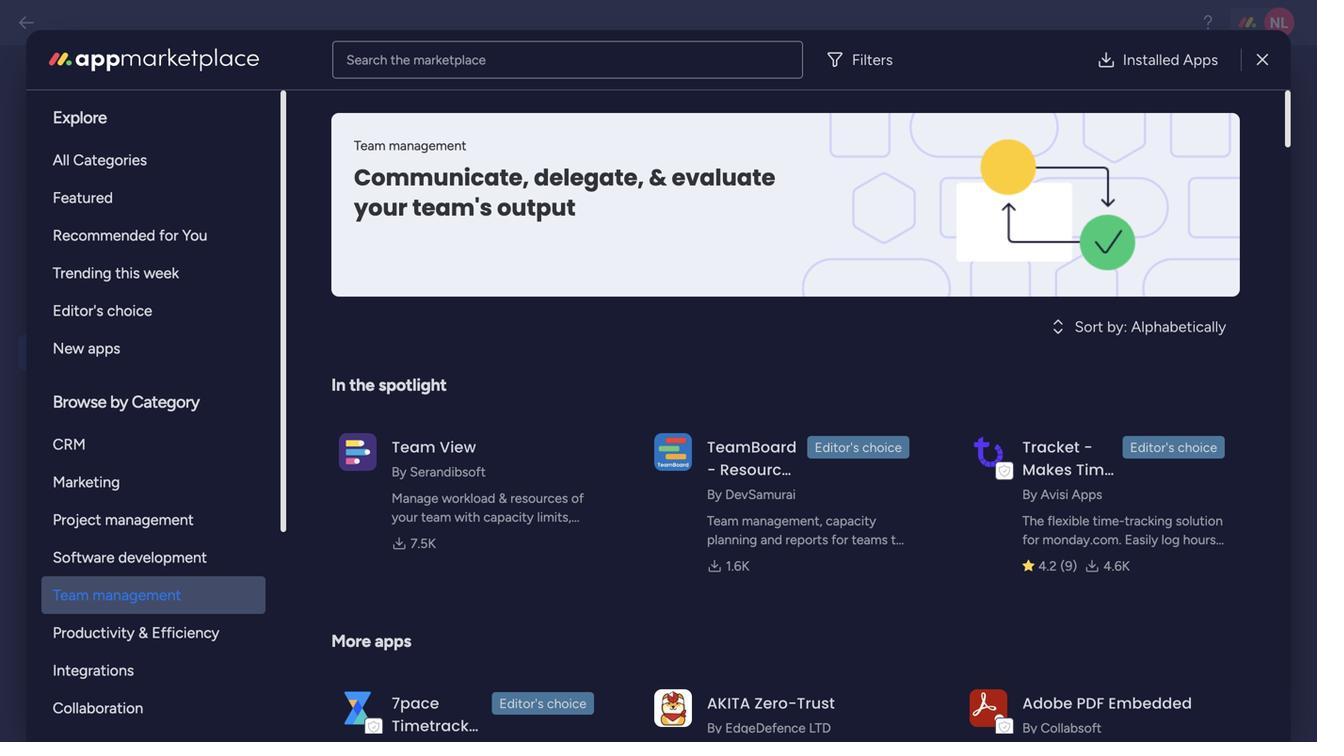 Task type: describe. For each thing, give the bounding box(es) containing it.
category
[[132, 392, 200, 412]]

the monday app api gives you powerful capabilities in order to enhance your monday app experience. it's very important to keep your api token secure.
[[369, 357, 670, 437]]

administration
[[33, 80, 221, 114]]

stats
[[122, 425, 159, 445]]

app logo image left the makes
[[970, 433, 1008, 471]]

team
[[421, 509, 451, 525]]

categories
[[73, 151, 147, 169]]

the for new
[[326, 200, 344, 215]]

team management, capacity planning and reports for teams to visualize projects and team's time.
[[707, 513, 909, 567]]

time.
[[880, 551, 909, 567]]

by left devsamurai
[[707, 487, 722, 503]]

& left resources
[[499, 490, 507, 506]]

browse
[[53, 392, 106, 412]]

& right the graphs
[[492, 528, 501, 544]]

team management
[[53, 586, 181, 604]]

featured
[[53, 189, 113, 207]]

in the new api there are only personal api tokens
[[313, 200, 581, 215]]

time-
[[1093, 513, 1125, 529]]

& inside team management communicate, delegate, & evaluate your team's output
[[649, 162, 667, 194]]

planning
[[707, 482, 775, 503]]

the for the flexible time-tracking solution for monday.com. easily log hours on existing items and subitems.
[[1023, 513, 1045, 529]]

apps marketplace image
[[49, 49, 259, 71]]

in for in the spotlight
[[332, 375, 346, 395]]

it's
[[473, 399, 491, 416]]

ltd
[[809, 720, 832, 736]]

items
[[1090, 551, 1123, 567]]

marketing
[[53, 473, 120, 491]]

sort by: alphabetically
[[1075, 318, 1227, 336]]

tidy up
[[71, 466, 128, 487]]

limits,
[[537, 509, 572, 525]]

team for communicate,
[[354, 138, 386, 154]]

0 vertical spatial app
[[451, 357, 474, 374]]

api right "new"
[[373, 200, 392, 215]]

manage workload & resources of your team with capacity limits, workload graphs & people cards.
[[392, 490, 584, 544]]

security button
[[19, 292, 237, 329]]

all categories
[[53, 151, 147, 169]]

by left avisi
[[1023, 487, 1038, 503]]

capabilities
[[369, 378, 441, 395]]

1 horizontal spatial apps
[[1072, 487, 1103, 503]]

app logo image left token
[[339, 433, 377, 471]]

to inside team management, capacity planning and reports for teams to visualize projects and team's time.
[[892, 532, 904, 548]]

output
[[497, 192, 576, 224]]

management for team management communicate, delegate, & evaluate your team's output
[[389, 138, 467, 154]]

4.6k
[[1104, 558, 1131, 574]]

keep
[[608, 399, 638, 416]]

embedded
[[1109, 693, 1193, 714]]

pdf
[[1077, 693, 1105, 714]]

usage stats button
[[19, 417, 237, 454]]

filters
[[852, 51, 893, 69]]

developers.monday.com link
[[369, 279, 523, 296]]

api right personal
[[370, 137, 392, 154]]

the for spotlight
[[350, 375, 375, 395]]

search the marketplace
[[347, 52, 486, 68]]

1 horizontal spatial to
[[591, 399, 604, 416]]

management for project management
[[105, 511, 194, 529]]

token for api v2 token
[[377, 85, 432, 110]]

order
[[459, 378, 492, 395]]

visualize
[[707, 551, 757, 567]]

experience.
[[397, 399, 469, 416]]

0 horizontal spatial and
[[761, 532, 783, 548]]

the for marketplace
[[391, 52, 410, 68]]

view
[[440, 437, 476, 458]]

productivity
[[53, 624, 135, 642]]

in for in the new api there are only personal api tokens
[[313, 200, 323, 215]]

customization button
[[19, 210, 237, 246]]

tracking
[[1125, 513, 1173, 529]]

learn
[[33, 121, 68, 138]]

by
[[110, 392, 128, 412]]

crm
[[53, 436, 86, 454]]

7.5k
[[411, 536, 436, 552]]

development
[[118, 549, 207, 567]]

app logo image left adobe
[[970, 689, 1008, 727]]

sort
[[1075, 318, 1104, 336]]

general
[[71, 176, 129, 196]]

people
[[504, 528, 545, 544]]

devsamurai
[[726, 487, 796, 503]]

project
[[53, 511, 101, 529]]

marketplace
[[414, 52, 486, 68]]

monday.com.
[[1043, 532, 1122, 548]]

billing
[[71, 383, 115, 404]]

your down powerful on the left
[[570, 378, 598, 395]]

edgedefence
[[726, 720, 806, 736]]

personal api token
[[313, 137, 433, 154]]

recommended for you
[[53, 227, 208, 244]]

your right keep on the left bottom of page
[[642, 399, 670, 416]]

teams
[[852, 532, 888, 548]]

copier
[[70, 658, 117, 678]]

alphabetically
[[1132, 318, 1227, 336]]

project management
[[53, 511, 194, 529]]

hours
[[1184, 532, 1217, 548]]

more apps
[[332, 631, 411, 651]]

time
[[1077, 459, 1115, 480]]

help image
[[1199, 13, 1218, 32]]

apps button
[[19, 541, 237, 578]]

and inside the flexible time-tracking solution for monday.com. easily log hours on existing items and subitems.
[[1126, 551, 1148, 567]]

easily
[[1125, 532, 1159, 548]]

your inside manage workload & resources of your team with capacity limits, workload graphs & people cards.
[[392, 509, 418, 525]]

in
[[444, 378, 455, 395]]

akita
[[707, 693, 751, 714]]

back to workspace image
[[17, 13, 36, 32]]

collabsoft
[[1041, 720, 1102, 736]]

team view by serandibsoft
[[392, 437, 486, 480]]

new
[[53, 340, 84, 357]]

by devsamurai
[[707, 487, 796, 503]]

are
[[427, 200, 444, 215]]

1 horizontal spatial monday
[[602, 378, 653, 395]]

token for personal api token
[[396, 137, 433, 154]]

0 horizontal spatial monday
[[396, 357, 447, 374]]

graphs
[[449, 528, 489, 544]]

subitems.
[[1151, 551, 1208, 567]]

collaboration
[[53, 699, 143, 717]]

new apps
[[53, 340, 120, 357]]



Task type: vqa. For each thing, say whether or not it's contained in the screenshot.
v2 export image
no



Task type: locate. For each thing, give the bounding box(es) containing it.
1 horizontal spatial the
[[350, 375, 375, 395]]

0 vertical spatial apps
[[88, 340, 120, 357]]

for inside team management, capacity planning and reports for teams to visualize projects and team's time.
[[832, 532, 849, 548]]

new
[[347, 200, 370, 215]]

you
[[540, 357, 563, 374]]

this
[[115, 264, 140, 282]]

to up time.
[[892, 532, 904, 548]]

1 horizontal spatial apps
[[375, 631, 411, 651]]

4.2
[[1039, 558, 1057, 574]]

recommended
[[53, 227, 155, 244]]

management
[[389, 138, 467, 154], [105, 511, 194, 529], [93, 586, 181, 604]]

1 horizontal spatial app
[[451, 357, 474, 374]]

apps down project
[[71, 549, 110, 569]]

work
[[1023, 482, 1062, 503]]

there
[[395, 200, 424, 215]]

apps down help image
[[1184, 51, 1219, 69]]

flexible
[[1048, 513, 1090, 529]]

0 horizontal spatial -
[[707, 459, 716, 480]]

by inside team view by serandibsoft
[[392, 464, 407, 480]]

log
[[1162, 532, 1181, 548]]

apps inside button
[[71, 549, 110, 569]]

app logo image
[[339, 433, 377, 471], [655, 433, 692, 471], [970, 433, 1008, 471], [339, 689, 377, 727], [655, 689, 692, 727], [970, 689, 1008, 727]]

more
[[332, 631, 371, 651]]

for left teams
[[832, 532, 849, 548]]

team down software
[[53, 586, 89, 604]]

team for by
[[392, 437, 436, 458]]

to left keep on the left bottom of page
[[591, 399, 604, 416]]

the up in the spotlight
[[369, 357, 393, 374]]

the inside the flexible time-tracking solution for monday.com. easily log hours on existing items and subitems.
[[1023, 513, 1045, 529]]

2 horizontal spatial apps
[[1184, 51, 1219, 69]]

management inside team management communicate, delegate, & evaluate your team's output
[[389, 138, 467, 154]]

0 horizontal spatial apps
[[71, 549, 110, 569]]

in left 'capabilities'
[[332, 375, 346, 395]]

adobe pdf embedded by collabsoft
[[1023, 693, 1193, 736]]

0 vertical spatial -
[[1084, 437, 1093, 458]]

api left tokens
[[523, 200, 541, 215]]

avisi
[[1041, 487, 1069, 503]]

up
[[106, 466, 128, 487]]

only
[[447, 200, 470, 215]]

1 horizontal spatial capacity
[[826, 513, 877, 529]]

filters button
[[819, 41, 909, 79]]

0 vertical spatial workload
[[442, 490, 496, 506]]

management for team management
[[93, 586, 181, 604]]

secure.
[[434, 420, 479, 437]]

management up communicate,
[[389, 138, 467, 154]]

team inside team management communicate, delegate, & evaluate your team's output
[[354, 138, 386, 154]]

choice
[[107, 302, 152, 320], [863, 439, 902, 455], [1178, 439, 1218, 455], [547, 696, 587, 712]]

the for the monday app api gives you powerful capabilities in order to enhance your monday app experience. it's very important to keep your api token secure.
[[369, 357, 393, 374]]

trending
[[53, 264, 112, 282]]

installed apps
[[1124, 51, 1219, 69]]

by down akita
[[707, 720, 722, 736]]

0 horizontal spatial the
[[326, 200, 344, 215]]

& down permissions button
[[138, 624, 148, 642]]

api
[[313, 85, 344, 110], [370, 137, 392, 154], [373, 200, 392, 215], [523, 200, 541, 215], [71, 342, 96, 362], [478, 357, 500, 374], [369, 420, 391, 437]]

the right search
[[391, 52, 410, 68]]

and down management,
[[761, 532, 783, 548]]

customization
[[71, 218, 180, 238]]

capacity up people
[[484, 509, 534, 525]]

1 vertical spatial to
[[591, 399, 604, 416]]

1 vertical spatial app
[[369, 399, 393, 416]]

copy button
[[622, 162, 690, 192]]

software development
[[53, 549, 207, 567]]

1 vertical spatial -
[[707, 459, 716, 480]]

editor's choice
[[53, 302, 152, 320], [815, 439, 902, 455], [1131, 439, 1218, 455], [500, 696, 587, 712]]

management up development
[[105, 511, 194, 529]]

by inside adobe pdf embedded by collabsoft
[[1023, 720, 1038, 736]]

of
[[572, 490, 584, 506]]

learn more link
[[33, 119, 237, 140]]

noah lott image
[[1265, 8, 1295, 38]]

1 vertical spatial workload
[[392, 528, 446, 544]]

to
[[496, 378, 509, 395], [591, 399, 604, 416], [892, 532, 904, 548]]

administration learn more
[[33, 80, 221, 138]]

installed
[[1124, 51, 1180, 69]]

resources
[[511, 490, 568, 506]]

1 vertical spatial in
[[332, 375, 346, 395]]

and down reports
[[813, 551, 834, 567]]

evaluate
[[672, 162, 776, 194]]

for left 'you'
[[159, 227, 179, 244]]

usage stats
[[71, 425, 159, 445]]

api up billing
[[71, 342, 96, 362]]

and down easily
[[1126, 551, 1148, 567]]

directory
[[137, 508, 205, 528]]

dapulse x slim image
[[1258, 49, 1269, 71]]

for inside the flexible time-tracking solution for monday.com. easily log hours on existing items and subitems.
[[1023, 532, 1040, 548]]

delegate,
[[534, 162, 644, 194]]

by inside the akita zero-trust by edgedefence ltd
[[707, 720, 722, 736]]

1 vertical spatial token
[[396, 137, 433, 154]]

- for teamboard
[[707, 459, 716, 480]]

1 vertical spatial monday
[[602, 378, 653, 395]]

productivity & efficiency
[[53, 624, 220, 642]]

account
[[117, 632, 179, 652]]

solution
[[1176, 513, 1224, 529]]

1 horizontal spatial and
[[813, 551, 834, 567]]

0 vertical spatial apps
[[1184, 51, 1219, 69]]

and
[[761, 532, 783, 548], [813, 551, 834, 567], [1126, 551, 1148, 567]]

-
[[1084, 437, 1093, 458], [707, 459, 716, 480]]

api up 'order'
[[478, 357, 500, 374]]

1 horizontal spatial in
[[332, 375, 346, 395]]

banner logo image
[[874, 113, 1218, 297]]

tracket - makes time work
[[1023, 437, 1115, 503]]

search
[[347, 52, 388, 68]]

token up communicate,
[[396, 137, 433, 154]]

monday up spotlight
[[396, 357, 447, 374]]

workload
[[442, 490, 496, 506], [392, 528, 446, 544]]

workload down team
[[392, 528, 446, 544]]

0 vertical spatial the
[[369, 357, 393, 374]]

- up time
[[1084, 437, 1093, 458]]

copy
[[650, 169, 682, 185]]

team management communicate, delegate, & evaluate your team's output
[[354, 138, 776, 224]]

0 vertical spatial to
[[496, 378, 509, 395]]

api inside button
[[71, 342, 96, 362]]

cross account copier button
[[19, 624, 237, 686]]

token down search the marketplace
[[377, 85, 432, 110]]

the down work
[[1023, 513, 1045, 529]]

resource
[[720, 459, 792, 480]]

- inside 'tracket - makes time work'
[[1084, 437, 1093, 458]]

2 horizontal spatial for
[[1023, 532, 1040, 548]]

files o image
[[630, 171, 643, 184]]

&
[[649, 162, 667, 194], [499, 490, 507, 506], [492, 528, 501, 544], [138, 624, 148, 642]]

app logo image left akita
[[655, 689, 692, 727]]

2 vertical spatial apps
[[71, 549, 110, 569]]

the inside 'the monday app api gives you powerful capabilities in order to enhance your monday app experience. it's very important to keep your api token secure.'
[[369, 357, 393, 374]]

team up serandibsoft
[[392, 437, 436, 458]]

makes
[[1023, 459, 1073, 480]]

content directory button
[[19, 500, 237, 536]]

your left are
[[354, 192, 408, 224]]

important
[[525, 399, 587, 416]]

0 horizontal spatial capacity
[[484, 509, 534, 525]]

1 vertical spatial management
[[105, 511, 194, 529]]

1 horizontal spatial the
[[1023, 513, 1045, 529]]

capacity inside team management, capacity planning and reports for teams to visualize projects and team's time.
[[826, 513, 877, 529]]

sort by: alphabetically button
[[1043, 312, 1241, 342]]

in left "new"
[[313, 200, 323, 215]]

1 vertical spatial apps
[[375, 631, 411, 651]]

capacity
[[484, 509, 534, 525], [826, 513, 877, 529]]

1 vertical spatial the
[[1023, 513, 1045, 529]]

apps for new apps
[[88, 340, 120, 357]]

0 horizontal spatial apps
[[88, 340, 120, 357]]

- for tracket
[[1084, 437, 1093, 458]]

security
[[71, 301, 133, 321]]

team inside team view by serandibsoft
[[392, 437, 436, 458]]

monday icon image
[[332, 355, 349, 383]]

editor's
[[53, 302, 103, 320], [815, 439, 860, 455], [1131, 439, 1175, 455], [500, 696, 544, 712]]

0 vertical spatial in
[[313, 200, 323, 215]]

2 horizontal spatial the
[[391, 52, 410, 68]]

team's inside team management, capacity planning and reports for teams to visualize projects and team's time.
[[838, 551, 877, 567]]

app
[[451, 357, 474, 374], [369, 399, 393, 416]]

team up "planning"
[[707, 513, 739, 529]]

team's inside team management communicate, delegate, & evaluate your team's output
[[413, 192, 493, 224]]

powerful
[[566, 357, 622, 374]]

& right files o icon
[[649, 162, 667, 194]]

0 horizontal spatial app
[[369, 399, 393, 416]]

1 horizontal spatial team's
[[838, 551, 877, 567]]

1 horizontal spatial for
[[832, 532, 849, 548]]

dapulse info image
[[332, 256, 350, 284]]

2 vertical spatial to
[[892, 532, 904, 548]]

personal
[[313, 137, 367, 154]]

0 horizontal spatial the
[[369, 357, 393, 374]]

your down manage
[[392, 509, 418, 525]]

1 vertical spatial apps
[[1072, 487, 1103, 503]]

the left "new"
[[326, 200, 344, 215]]

gives
[[503, 357, 536, 374]]

1 vertical spatial team's
[[838, 551, 877, 567]]

serandibsoft
[[410, 464, 486, 480]]

2 horizontal spatial and
[[1126, 551, 1148, 567]]

by up manage
[[392, 464, 407, 480]]

0 vertical spatial the
[[391, 52, 410, 68]]

for up on
[[1023, 532, 1040, 548]]

tidy
[[71, 466, 102, 487]]

to up very
[[496, 378, 509, 395]]

users
[[71, 259, 113, 279]]

content directory
[[71, 508, 205, 528]]

your inside team management communicate, delegate, & evaluate your team's output
[[354, 192, 408, 224]]

team for capacity
[[707, 513, 739, 529]]

by down adobe
[[1023, 720, 1038, 736]]

tidy up button
[[19, 458, 237, 495]]

monday up keep on the left bottom of page
[[602, 378, 653, 395]]

4.2 (9)
[[1039, 558, 1078, 574]]

content
[[71, 508, 133, 528]]

enhance
[[513, 378, 567, 395]]

capacity inside manage workload & resources of your team with capacity limits, workload graphs & people cards.
[[484, 509, 534, 525]]

2 horizontal spatial to
[[892, 532, 904, 548]]

the right monday icon
[[350, 375, 375, 395]]

app up in on the bottom left of page
[[451, 357, 474, 374]]

0 horizontal spatial for
[[159, 227, 179, 244]]

app logo image down more
[[339, 689, 377, 727]]

0 horizontal spatial to
[[496, 378, 509, 395]]

app logo image left teamboard
[[655, 433, 692, 471]]

team inside team management, capacity planning and reports for teams to visualize projects and team's time.
[[707, 513, 739, 529]]

0 vertical spatial team's
[[413, 192, 493, 224]]

2 vertical spatial management
[[93, 586, 181, 604]]

trust
[[797, 693, 836, 714]]

by
[[392, 464, 407, 480], [707, 487, 722, 503], [1023, 487, 1038, 503], [707, 720, 722, 736], [1023, 720, 1038, 736]]

1 vertical spatial the
[[326, 200, 344, 215]]

1 horizontal spatial -
[[1084, 437, 1093, 458]]

capacity up teams
[[826, 513, 877, 529]]

0 horizontal spatial in
[[313, 200, 323, 215]]

api left token
[[369, 420, 391, 437]]

0 horizontal spatial team's
[[413, 192, 493, 224]]

usage
[[71, 425, 118, 445]]

0 vertical spatial monday
[[396, 357, 447, 374]]

workload up with
[[442, 490, 496, 506]]

api left the v2
[[313, 85, 344, 110]]

apps
[[1184, 51, 1219, 69], [1072, 487, 1103, 503], [71, 549, 110, 569]]

apps for more apps
[[375, 631, 411, 651]]

0 vertical spatial management
[[389, 138, 467, 154]]

apps right more
[[375, 631, 411, 651]]

apps inside button
[[1184, 51, 1219, 69]]

cross account copier
[[70, 632, 179, 678]]

management down apps button
[[93, 586, 181, 604]]

users button
[[19, 251, 237, 288]]

team down api v2 token
[[354, 138, 386, 154]]

in the spotlight
[[332, 375, 447, 395]]

api button
[[19, 334, 237, 371]]

app down in the spotlight
[[369, 399, 393, 416]]

- inside teamboard - resource planning
[[707, 459, 716, 480]]

installed apps button
[[1082, 41, 1234, 79]]

0 vertical spatial token
[[377, 85, 432, 110]]

the flexible time-tracking solution for monday.com. easily log hours on existing items and subitems.
[[1023, 513, 1224, 567]]

you
[[182, 227, 208, 244]]

apps right new at the top left
[[88, 340, 120, 357]]

2 vertical spatial the
[[350, 375, 375, 395]]

- up planning
[[707, 459, 716, 480]]

token
[[377, 85, 432, 110], [396, 137, 433, 154]]

apps down time
[[1072, 487, 1103, 503]]



